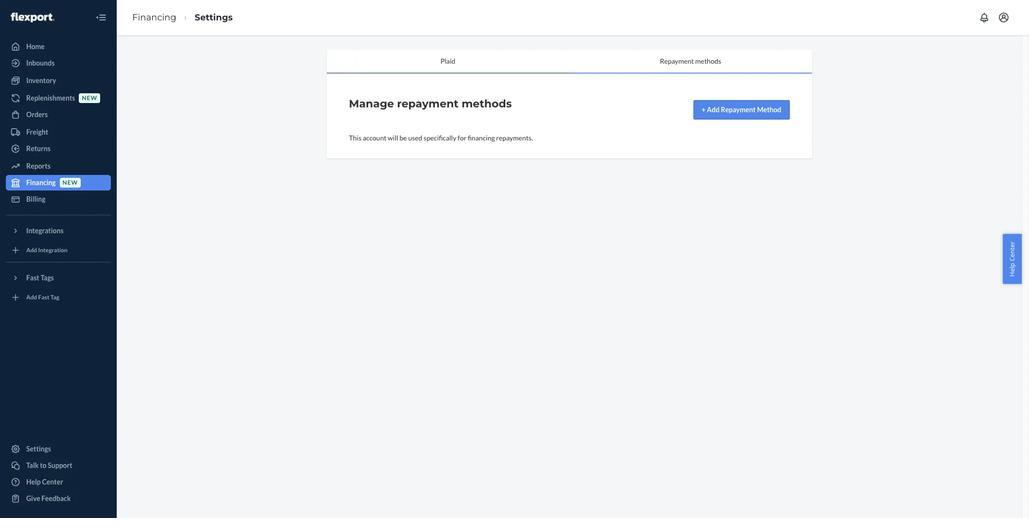 Task type: vqa. For each thing, say whether or not it's contained in the screenshot.
Fast inside the "link"
yes



Task type: locate. For each thing, give the bounding box(es) containing it.
financing
[[132, 12, 176, 23], [26, 179, 56, 187]]

help
[[1008, 263, 1017, 277], [26, 478, 41, 487]]

0 horizontal spatial settings
[[26, 445, 51, 453]]

integrations button
[[6, 223, 111, 239]]

1 vertical spatial help
[[26, 478, 41, 487]]

0 vertical spatial center
[[1008, 242, 1017, 262]]

add
[[707, 106, 720, 114], [26, 247, 37, 254], [26, 294, 37, 301]]

add fast tag link
[[6, 290, 111, 306]]

fast
[[26, 274, 39, 282], [38, 294, 49, 301]]

talk to support button
[[6, 458, 111, 474]]

integrations
[[26, 227, 64, 235]]

manage repayment methods + add repayment method
[[349, 97, 782, 114]]

1 vertical spatial add
[[26, 247, 37, 254]]

methods inside manage repayment methods + add repayment method
[[462, 97, 512, 110]]

1 horizontal spatial financing
[[132, 12, 176, 23]]

repayment inside manage repayment methods + add repayment method
[[721, 106, 756, 114]]

fast left tags
[[26, 274, 39, 282]]

0 horizontal spatial center
[[42, 478, 63, 487]]

center
[[1008, 242, 1017, 262], [42, 478, 63, 487]]

tags
[[41, 274, 54, 282]]

1 vertical spatial repayment
[[721, 106, 756, 114]]

repayment
[[660, 57, 694, 65], [721, 106, 756, 114]]

open notifications image
[[979, 12, 991, 23]]

help center
[[1008, 242, 1017, 277], [26, 478, 63, 487]]

settings
[[195, 12, 233, 23], [26, 445, 51, 453]]

inventory link
[[6, 73, 111, 89]]

help inside help center "link"
[[26, 478, 41, 487]]

billing
[[26, 195, 45, 203]]

1 horizontal spatial center
[[1008, 242, 1017, 262]]

1 vertical spatial methods
[[462, 97, 512, 110]]

add inside the add fast tag link
[[26, 294, 37, 301]]

new
[[82, 95, 97, 102], [63, 179, 78, 187]]

1 horizontal spatial methods
[[696, 57, 722, 65]]

add right +
[[707, 106, 720, 114]]

0 vertical spatial add
[[707, 106, 720, 114]]

this account will be used specifically for financing repayments.
[[349, 134, 533, 142]]

1 horizontal spatial help center
[[1008, 242, 1017, 277]]

add for add fast tag
[[26, 294, 37, 301]]

fast left tag
[[38, 294, 49, 301]]

freight
[[26, 128, 48, 136]]

1 vertical spatial fast
[[38, 294, 49, 301]]

2 vertical spatial add
[[26, 294, 37, 301]]

1 vertical spatial new
[[63, 179, 78, 187]]

orders link
[[6, 107, 111, 123]]

give feedback button
[[6, 491, 111, 507]]

method
[[757, 106, 782, 114]]

new for replenishments
[[82, 95, 97, 102]]

0 vertical spatial help
[[1008, 263, 1017, 277]]

inventory
[[26, 76, 56, 85]]

fast inside dropdown button
[[26, 274, 39, 282]]

1 horizontal spatial help
[[1008, 263, 1017, 277]]

help center inside button
[[1008, 242, 1017, 277]]

flexport logo image
[[11, 13, 54, 22]]

new up orders link
[[82, 95, 97, 102]]

0 horizontal spatial methods
[[462, 97, 512, 110]]

home
[[26, 42, 45, 51]]

add left integration
[[26, 247, 37, 254]]

0 vertical spatial financing
[[132, 12, 176, 23]]

add down fast tags
[[26, 294, 37, 301]]

0 vertical spatial fast
[[26, 274, 39, 282]]

center inside "link"
[[42, 478, 63, 487]]

0 vertical spatial settings
[[195, 12, 233, 23]]

inbounds
[[26, 59, 55, 67]]

settings link
[[195, 12, 233, 23], [6, 442, 111, 457]]

0 vertical spatial new
[[82, 95, 97, 102]]

0 vertical spatial settings link
[[195, 12, 233, 23]]

1 vertical spatial settings link
[[6, 442, 111, 457]]

fast tags button
[[6, 271, 111, 286]]

0 horizontal spatial help center
[[26, 478, 63, 487]]

0 vertical spatial help center
[[1008, 242, 1017, 277]]

new for financing
[[63, 179, 78, 187]]

add inside add integration link
[[26, 247, 37, 254]]

1 horizontal spatial new
[[82, 95, 97, 102]]

1 horizontal spatial repayment
[[721, 106, 756, 114]]

manage
[[349, 97, 394, 110]]

methods
[[696, 57, 722, 65], [462, 97, 512, 110]]

new down reports link
[[63, 179, 78, 187]]

1 vertical spatial help center
[[26, 478, 63, 487]]

close navigation image
[[95, 12, 107, 23]]

returns
[[26, 145, 51, 153]]

1 vertical spatial financing
[[26, 179, 56, 187]]

1 horizontal spatial settings
[[195, 12, 233, 23]]

+ add repayment method button
[[694, 100, 790, 120]]

1 vertical spatial center
[[42, 478, 63, 487]]

tag
[[50, 294, 59, 301]]

for
[[458, 134, 467, 142]]

reports link
[[6, 159, 111, 174]]

0 horizontal spatial new
[[63, 179, 78, 187]]

0 vertical spatial repayment
[[660, 57, 694, 65]]

settings inside breadcrumbs navigation
[[195, 12, 233, 23]]

0 horizontal spatial help
[[26, 478, 41, 487]]



Task type: describe. For each thing, give the bounding box(es) containing it.
will
[[388, 134, 398, 142]]

home link
[[6, 39, 111, 54]]

talk to support
[[26, 462, 72, 470]]

give
[[26, 495, 40, 503]]

add fast tag
[[26, 294, 59, 301]]

add inside manage repayment methods + add repayment method
[[707, 106, 720, 114]]

reports
[[26, 162, 51, 170]]

fast tags
[[26, 274, 54, 282]]

0 horizontal spatial repayment
[[660, 57, 694, 65]]

feedback
[[42, 495, 71, 503]]

0 vertical spatial methods
[[696, 57, 722, 65]]

inbounds link
[[6, 55, 111, 71]]

give feedback
[[26, 495, 71, 503]]

plaid
[[441, 57, 456, 65]]

help center link
[[6, 475, 111, 490]]

integration
[[38, 247, 68, 254]]

used
[[408, 134, 423, 142]]

1 vertical spatial settings
[[26, 445, 51, 453]]

+
[[702, 106, 706, 114]]

repayment methods
[[660, 57, 722, 65]]

add integration link
[[6, 243, 111, 258]]

this
[[349, 134, 362, 142]]

add integration
[[26, 247, 68, 254]]

help center button
[[1003, 234, 1022, 284]]

financing link
[[132, 12, 176, 23]]

breadcrumbs navigation
[[125, 3, 241, 32]]

0 horizontal spatial settings link
[[6, 442, 111, 457]]

returns link
[[6, 141, 111, 157]]

help center inside "link"
[[26, 478, 63, 487]]

add for add integration
[[26, 247, 37, 254]]

billing link
[[6, 192, 111, 207]]

financing inside breadcrumbs navigation
[[132, 12, 176, 23]]

be
[[400, 134, 407, 142]]

repayments.
[[496, 134, 533, 142]]

support
[[48, 462, 72, 470]]

repayment
[[397, 97, 459, 110]]

to
[[40, 462, 46, 470]]

financing
[[468, 134, 495, 142]]

center inside button
[[1008, 242, 1017, 262]]

1 horizontal spatial settings link
[[195, 12, 233, 23]]

orders
[[26, 110, 48, 119]]

help inside help center button
[[1008, 263, 1017, 277]]

freight link
[[6, 125, 111, 140]]

open account menu image
[[998, 12, 1010, 23]]

0 horizontal spatial financing
[[26, 179, 56, 187]]

replenishments
[[26, 94, 75, 102]]

talk
[[26, 462, 39, 470]]

specifically
[[424, 134, 457, 142]]

account
[[363, 134, 387, 142]]



